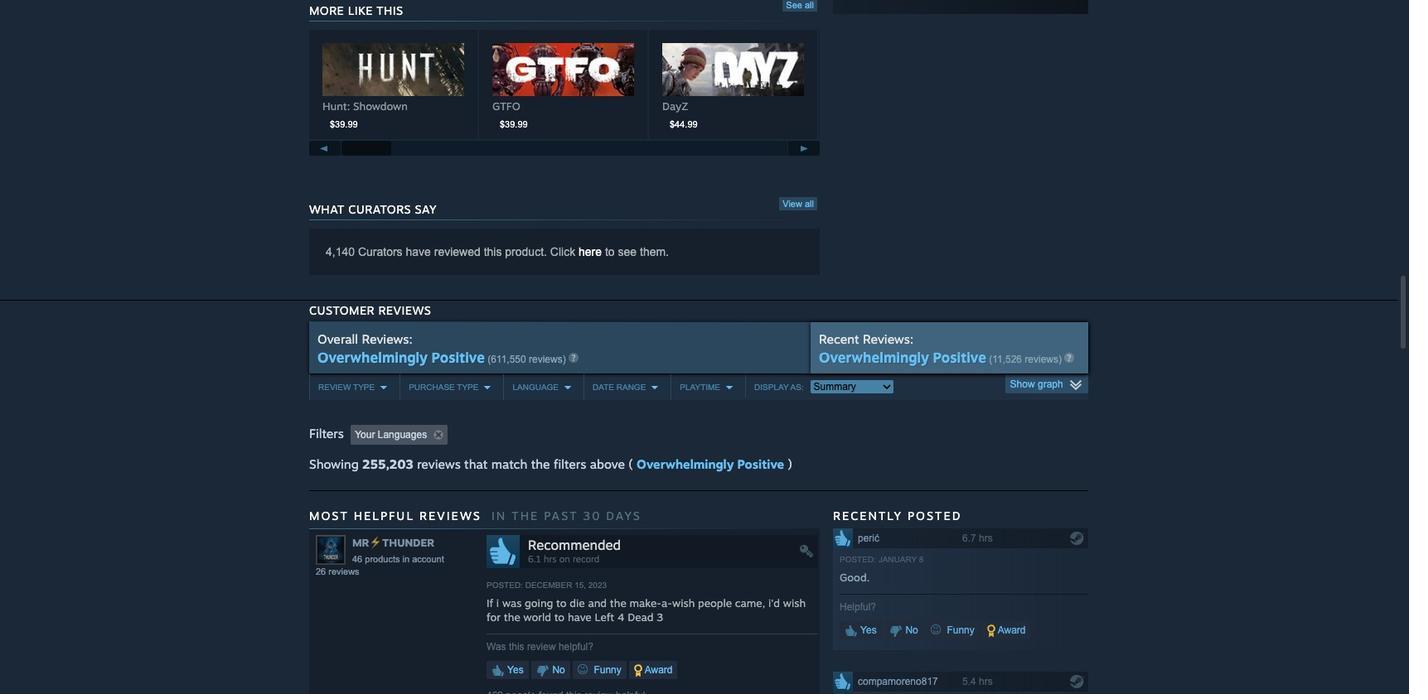 Task type: vqa. For each thing, say whether or not it's contained in the screenshot.
Gambit
no



Task type: describe. For each thing, give the bounding box(es) containing it.
yes link for was this review helpful?
[[487, 662, 529, 680]]

see
[[786, 0, 802, 10]]

match
[[491, 457, 528, 473]]

most helpful reviews in the past 30 days
[[309, 509, 642, 523]]

showing 255,203 reviews that match the filters above ( overwhelmingly positive )
[[309, 457, 793, 473]]

type for purchase type
[[457, 383, 479, 392]]

1 horizontal spatial positive
[[737, 457, 784, 473]]

if
[[487, 597, 493, 610]]

january
[[879, 556, 917, 565]]

255,203
[[362, 457, 414, 473]]

(
[[629, 457, 633, 473]]

came,
[[735, 597, 765, 610]]

to for going
[[556, 597, 567, 610]]

no link for helpful?
[[885, 622, 923, 640]]

2 vertical spatial to
[[554, 611, 565, 625]]

a-
[[662, 597, 672, 610]]

what
[[309, 203, 345, 217]]

them.
[[640, 246, 669, 259]]

playtime
[[680, 383, 720, 392]]

world
[[524, 611, 551, 625]]

funny link for helpful?
[[926, 622, 980, 640]]

award for helpful?
[[996, 625, 1026, 637]]

positive for recent reviews:
[[933, 349, 986, 367]]

and
[[588, 597, 607, 610]]

showing
[[309, 457, 359, 473]]

award link for helpful?
[[983, 622, 1031, 640]]

here
[[579, 246, 602, 259]]

customer reviews
[[309, 304, 431, 318]]

good.
[[840, 571, 870, 585]]

46
[[352, 555, 363, 565]]

i'd
[[768, 597, 780, 610]]

date range
[[593, 383, 646, 392]]

1 vertical spatial curators
[[358, 246, 403, 259]]

3
[[657, 611, 663, 625]]

hrs for compamoreno817
[[979, 677, 993, 688]]

$39.99 inside the gtfo $39.99
[[500, 119, 528, 129]]

was
[[502, 597, 522, 610]]

above
[[590, 457, 625, 473]]

posted
[[908, 509, 962, 523]]

see
[[618, 246, 637, 259]]

dayz $44.99
[[662, 100, 698, 129]]

display as:
[[754, 383, 806, 392]]

on
[[559, 554, 570, 566]]

have inside posted: december 15, 2023 if i was going to die and the make-a-wish people came, i'd wish for the world to have left 4 dead 3
[[568, 611, 592, 625]]

dayz
[[662, 100, 688, 113]]

display
[[754, 383, 789, 392]]

showdown
[[353, 100, 408, 113]]

compamoreno817
[[858, 677, 938, 688]]

click
[[550, 246, 575, 259]]

in
[[403, 555, 410, 565]]

0 vertical spatial reviews
[[378, 304, 431, 318]]

most
[[309, 509, 349, 523]]

award link for was this review helpful?
[[629, 662, 678, 680]]

going
[[525, 597, 553, 610]]

overall reviews: overwhelmingly positive (611,550 reviews)
[[318, 332, 566, 367]]

that
[[464, 457, 488, 473]]

46 products in account link
[[352, 555, 444, 565]]

hunt:
[[323, 100, 350, 113]]

filters
[[554, 457, 586, 473]]

this for like
[[377, 4, 403, 18]]

yes for was this review helpful?
[[505, 665, 524, 677]]

helpful?
[[559, 642, 594, 654]]

recently posted
[[833, 509, 962, 523]]

2023
[[588, 581, 607, 591]]

hrs for perić
[[979, 533, 993, 545]]

no for was this review helpful?
[[550, 665, 565, 677]]

december
[[525, 581, 572, 591]]

1 wish from the left
[[672, 597, 695, 610]]

gtfo $39.99
[[492, 100, 528, 129]]

$44.99
[[670, 119, 698, 129]]

mr⚡thunder image
[[317, 537, 345, 565]]

recently
[[833, 509, 903, 523]]

in
[[492, 509, 507, 523]]

recent
[[819, 332, 859, 348]]

review type
[[318, 383, 375, 392]]

view all what curators say
[[309, 199, 814, 217]]

to for here
[[605, 246, 615, 259]]

was this review helpful?
[[487, 642, 594, 654]]

26
[[316, 567, 326, 577]]

reviews inside mr⚡thunder 46 products in account 26 reviews
[[329, 567, 359, 577]]

recommended 6.1 hrs on record
[[528, 537, 621, 566]]

die
[[570, 597, 585, 610]]

your
[[355, 430, 375, 441]]

account
[[412, 555, 444, 565]]

view
[[783, 199, 802, 209]]

graph
[[1038, 379, 1063, 391]]

(611,550
[[488, 354, 526, 366]]

days
[[606, 509, 642, 523]]

perić
[[858, 533, 880, 545]]

past
[[544, 509, 578, 523]]

like
[[348, 4, 373, 18]]



Task type: locate. For each thing, give the bounding box(es) containing it.
funny down the helpful?
[[591, 665, 622, 677]]

1 horizontal spatial this
[[484, 246, 502, 259]]

i
[[496, 597, 499, 610]]

type right "review"
[[353, 383, 375, 392]]

products
[[365, 555, 400, 565]]

posted: january 8 good.
[[840, 556, 924, 585]]

funny link down the helpful?
[[573, 662, 627, 680]]

purchase type
[[409, 383, 479, 392]]

0 horizontal spatial yes link
[[487, 662, 529, 680]]

posted: up i
[[487, 581, 523, 591]]

all right see
[[805, 0, 814, 10]]

yes
[[858, 625, 877, 637], [505, 665, 524, 677]]

0 horizontal spatial positive
[[432, 349, 485, 367]]

0 vertical spatial funny link
[[926, 622, 980, 640]]

0 horizontal spatial no
[[550, 665, 565, 677]]

1 vertical spatial no
[[550, 665, 565, 677]]

have down the die
[[568, 611, 592, 625]]

15,
[[575, 581, 586, 591]]

language
[[513, 383, 559, 392]]

0 horizontal spatial wish
[[672, 597, 695, 610]]

overwhelmingly down overall
[[318, 349, 428, 367]]

1 horizontal spatial yes link
[[840, 622, 882, 640]]

mr⚡thunder link
[[352, 537, 434, 550]]

positive left (11,526
[[933, 349, 986, 367]]

1 horizontal spatial award link
[[983, 622, 1031, 640]]

reviews) up show graph
[[1025, 354, 1062, 366]]

1 horizontal spatial wish
[[783, 597, 806, 610]]

2 vertical spatial this
[[509, 642, 524, 654]]

helpful?
[[840, 602, 876, 614]]

$39.99 down hunt:
[[330, 119, 358, 129]]

reviewed
[[434, 246, 481, 259]]

overwhelmingly right (
[[637, 457, 734, 473]]

funny for was this review helpful?
[[591, 665, 622, 677]]

have left reviewed
[[406, 246, 431, 259]]

$39.99 down "gtfo"
[[500, 119, 528, 129]]

1 vertical spatial no link
[[531, 662, 570, 680]]

award link up 5.4 hrs
[[983, 622, 1031, 640]]

posted: up good.
[[840, 556, 876, 565]]

$39.99
[[330, 119, 358, 129], [500, 119, 528, 129]]

reviews: for overall reviews:
[[362, 332, 413, 348]]

4,140 curators have reviewed this product. click here to see them.
[[326, 246, 669, 259]]

all for this
[[805, 0, 814, 10]]

0 vertical spatial yes
[[858, 625, 877, 637]]

0 horizontal spatial type
[[353, 383, 375, 392]]

yes link down helpful?
[[840, 622, 882, 640]]

hunt: showdown $39.99
[[323, 100, 408, 129]]

0 vertical spatial funny
[[944, 625, 975, 637]]

1 all from the top
[[805, 0, 814, 10]]

funny link for was this review helpful?
[[573, 662, 627, 680]]

1 horizontal spatial have
[[568, 611, 592, 625]]

wish
[[672, 597, 695, 610], [783, 597, 806, 610]]

0 horizontal spatial reviews:
[[362, 332, 413, 348]]

2 vertical spatial hrs
[[979, 677, 993, 688]]

0 vertical spatial to
[[605, 246, 615, 259]]

yes link
[[840, 622, 882, 640], [487, 662, 529, 680]]

yes link for helpful?
[[840, 622, 882, 640]]

posted: for 2023
[[487, 581, 523, 591]]

the right in in the left bottom of the page
[[512, 509, 539, 523]]

this inside the see all more like this
[[377, 4, 403, 18]]

the
[[531, 457, 550, 473], [512, 509, 539, 523], [610, 597, 627, 610], [504, 611, 520, 625]]

positive left ')'
[[737, 457, 784, 473]]

positive inside recent reviews: overwhelmingly positive (11,526 reviews)
[[933, 349, 986, 367]]

2 reviews) from the left
[[1025, 354, 1062, 366]]

to right the world
[[554, 611, 565, 625]]

1 vertical spatial award link
[[629, 662, 678, 680]]

6.1
[[528, 554, 541, 566]]

this left product.
[[484, 246, 502, 259]]

2 wish from the left
[[783, 597, 806, 610]]

the left filters
[[531, 457, 550, 473]]

funny link up 5.4
[[926, 622, 980, 640]]

0 horizontal spatial yes
[[505, 665, 524, 677]]

4,140
[[326, 246, 355, 259]]

wish right i'd
[[783, 597, 806, 610]]

hrs right 6.7
[[979, 533, 993, 545]]

reviews: inside overall reviews: overwhelmingly positive (611,550 reviews)
[[362, 332, 413, 348]]

26 reviews link
[[316, 567, 359, 577]]

award link down 3
[[629, 662, 678, 680]]

all right view
[[805, 199, 814, 209]]

yes down was
[[505, 665, 524, 677]]

helpful
[[354, 509, 415, 523]]

no link
[[885, 622, 923, 640], [531, 662, 570, 680]]

languages
[[378, 430, 427, 441]]

yes down helpful?
[[858, 625, 877, 637]]

this for reviewed
[[484, 246, 502, 259]]

1 reviews) from the left
[[529, 354, 566, 366]]

no down review
[[550, 665, 565, 677]]

posted:
[[840, 556, 876, 565], [487, 581, 523, 591]]

0 vertical spatial no
[[903, 625, 918, 637]]

for
[[487, 611, 501, 625]]

wish left people at the bottom of the page
[[672, 597, 695, 610]]

mr⚡thunder 46 products in account 26 reviews
[[316, 537, 444, 577]]

reviews) inside recent reviews: overwhelmingly positive (11,526 reviews)
[[1025, 354, 1062, 366]]

hrs right 5.4
[[979, 677, 993, 688]]

30
[[583, 509, 601, 523]]

0 horizontal spatial $39.99
[[330, 119, 358, 129]]

to left the die
[[556, 597, 567, 610]]

review
[[527, 642, 556, 654]]

people
[[698, 597, 732, 610]]

type right purchase
[[457, 383, 479, 392]]

0 vertical spatial this
[[377, 4, 403, 18]]

hrs inside the recommended 6.1 hrs on record
[[544, 554, 557, 566]]

this right was
[[509, 642, 524, 654]]

no link up the compamoreno817
[[885, 622, 923, 640]]

no
[[903, 625, 918, 637], [550, 665, 565, 677]]

funny up 5.4
[[944, 625, 975, 637]]

1 horizontal spatial overwhelmingly
[[637, 457, 734, 473]]

this right the like
[[377, 4, 403, 18]]

no link down review
[[531, 662, 570, 680]]

0 horizontal spatial award link
[[629, 662, 678, 680]]

reviews) inside overall reviews: overwhelmingly positive (611,550 reviews)
[[529, 354, 566, 366]]

reviews: down customer reviews
[[362, 332, 413, 348]]

0 vertical spatial yes link
[[840, 622, 882, 640]]

funny for helpful?
[[944, 625, 975, 637]]

reviews up overall reviews: overwhelmingly positive (611,550 reviews)
[[378, 304, 431, 318]]

view all link
[[780, 198, 817, 211]]

1 vertical spatial yes link
[[487, 662, 529, 680]]

1 horizontal spatial no link
[[885, 622, 923, 640]]

0 horizontal spatial funny link
[[573, 662, 627, 680]]

1 vertical spatial hrs
[[544, 554, 557, 566]]

1 $39.99 from the left
[[330, 119, 358, 129]]

reviews) for overall reviews:
[[529, 354, 566, 366]]

0 horizontal spatial funny
[[591, 665, 622, 677]]

curators right '4,140'
[[358, 246, 403, 259]]

1 vertical spatial award
[[643, 665, 673, 677]]

the up 4
[[610, 597, 627, 610]]

no link for was this review helpful?
[[531, 662, 570, 680]]

all for say
[[805, 199, 814, 209]]

the down was
[[504, 611, 520, 625]]

your languages
[[355, 430, 427, 441]]

1 horizontal spatial funny link
[[926, 622, 980, 640]]

reviews
[[378, 304, 431, 318], [417, 457, 461, 473], [329, 567, 359, 577]]

recent reviews: overwhelmingly positive (11,526 reviews)
[[819, 332, 1062, 367]]

overwhelmingly inside recent reviews: overwhelmingly positive (11,526 reviews)
[[819, 349, 929, 367]]

1 horizontal spatial posted:
[[840, 556, 876, 565]]

curators inside view all what curators say
[[348, 203, 411, 217]]

2 type from the left
[[457, 383, 479, 392]]

1 vertical spatial have
[[568, 611, 592, 625]]

overwhelmingly down recent
[[819, 349, 929, 367]]

2 horizontal spatial this
[[509, 642, 524, 654]]

2 horizontal spatial positive
[[933, 349, 986, 367]]

type for review type
[[353, 383, 375, 392]]

1 horizontal spatial yes
[[858, 625, 877, 637]]

record
[[573, 554, 600, 566]]

0 horizontal spatial posted:
[[487, 581, 523, 591]]

1 vertical spatial funny link
[[573, 662, 627, 680]]

customer
[[309, 304, 375, 318]]

0 vertical spatial award
[[996, 625, 1026, 637]]

product.
[[505, 246, 547, 259]]

review
[[318, 383, 351, 392]]

show
[[1010, 379, 1035, 391]]

to
[[605, 246, 615, 259], [556, 597, 567, 610], [554, 611, 565, 625]]

1 type from the left
[[353, 383, 375, 392]]

2 vertical spatial reviews
[[329, 567, 359, 577]]

reviews) for recent reviews:
[[1025, 354, 1062, 366]]

1 vertical spatial reviews
[[417, 457, 461, 473]]

)
[[788, 457, 793, 473]]

reviews:
[[362, 332, 413, 348], [863, 332, 914, 348]]

all
[[805, 0, 814, 10], [805, 199, 814, 209]]

range
[[617, 383, 646, 392]]

2 horizontal spatial overwhelmingly
[[819, 349, 929, 367]]

positive up purchase type
[[432, 349, 485, 367]]

1 vertical spatial funny
[[591, 665, 622, 677]]

curators left say
[[348, 203, 411, 217]]

award link
[[983, 622, 1031, 640], [629, 662, 678, 680]]

more
[[309, 4, 344, 18]]

posted: december 15, 2023 if i was going to die and the make-a-wish people came, i'd wish for the world to have left 4 dead 3
[[487, 581, 806, 625]]

see all more like this
[[309, 0, 814, 18]]

1 horizontal spatial reviews:
[[863, 332, 914, 348]]

yes link down was
[[487, 662, 529, 680]]

purchase
[[409, 383, 455, 392]]

1 vertical spatial all
[[805, 199, 814, 209]]

6.7
[[963, 533, 976, 545]]

1 horizontal spatial type
[[457, 383, 479, 392]]

make-
[[630, 597, 662, 610]]

no up the compamoreno817
[[903, 625, 918, 637]]

posted: inside posted: december 15, 2023 if i was going to die and the make-a-wish people came, i'd wish for the world to have left 4 dead 3
[[487, 581, 523, 591]]

show graph
[[1010, 379, 1063, 391]]

0 horizontal spatial overwhelmingly
[[318, 349, 428, 367]]

2 $39.99 from the left
[[500, 119, 528, 129]]

reviews left the that
[[417, 457, 461, 473]]

$39.99 inside hunt: showdown $39.99
[[330, 119, 358, 129]]

0 vertical spatial no link
[[885, 622, 923, 640]]

0 horizontal spatial award
[[643, 665, 673, 677]]

positive for overall reviews:
[[432, 349, 485, 367]]

as:
[[791, 383, 804, 392]]

award for was this review helpful?
[[643, 665, 673, 677]]

0 vertical spatial posted:
[[840, 556, 876, 565]]

reviews) up language
[[529, 354, 566, 366]]

0 horizontal spatial no link
[[531, 662, 570, 680]]

positive inside overall reviews: overwhelmingly positive (611,550 reviews)
[[432, 349, 485, 367]]

1 vertical spatial this
[[484, 246, 502, 259]]

0 vertical spatial curators
[[348, 203, 411, 217]]

all inside the see all more like this
[[805, 0, 814, 10]]

filters
[[309, 426, 344, 442]]

no for helpful?
[[903, 625, 918, 637]]

0 horizontal spatial reviews)
[[529, 354, 566, 366]]

hrs
[[979, 533, 993, 545], [544, 554, 557, 566], [979, 677, 993, 688]]

posted: for good.
[[840, 556, 876, 565]]

5.4
[[963, 677, 976, 688]]

reviews down 46
[[329, 567, 359, 577]]

overwhelmingly inside overall reviews: overwhelmingly positive (611,550 reviews)
[[318, 349, 428, 367]]

reviews: for recent reviews:
[[863, 332, 914, 348]]

reviews: right recent
[[863, 332, 914, 348]]

date
[[593, 383, 614, 392]]

0 horizontal spatial have
[[406, 246, 431, 259]]

to left "see"
[[605, 246, 615, 259]]

say
[[415, 203, 437, 217]]

overwhelmingly for overall
[[318, 349, 428, 367]]

1 reviews: from the left
[[362, 332, 413, 348]]

1 vertical spatial posted:
[[487, 581, 523, 591]]

0 horizontal spatial this
[[377, 4, 403, 18]]

0 vertical spatial hrs
[[979, 533, 993, 545]]

1 horizontal spatial award
[[996, 625, 1026, 637]]

2 reviews: from the left
[[863, 332, 914, 348]]

funny
[[944, 625, 975, 637], [591, 665, 622, 677]]

0 vertical spatial have
[[406, 246, 431, 259]]

2 all from the top
[[805, 199, 814, 209]]

1 horizontal spatial $39.99
[[500, 119, 528, 129]]

dead
[[628, 611, 654, 625]]

award
[[996, 625, 1026, 637], [643, 665, 673, 677]]

yes for helpful?
[[858, 625, 877, 637]]

recommended
[[528, 537, 621, 554]]

0 vertical spatial award link
[[983, 622, 1031, 640]]

all inside view all what curators say
[[805, 199, 814, 209]]

overall
[[318, 332, 358, 348]]

1 horizontal spatial no
[[903, 625, 918, 637]]

0 vertical spatial all
[[805, 0, 814, 10]]

6.7 hrs
[[963, 533, 993, 545]]

1 horizontal spatial reviews)
[[1025, 354, 1062, 366]]

overwhelmingly for recent
[[819, 349, 929, 367]]

type
[[353, 383, 375, 392], [457, 383, 479, 392]]

1 horizontal spatial funny
[[944, 625, 975, 637]]

reviews: inside recent reviews: overwhelmingly positive (11,526 reviews)
[[863, 332, 914, 348]]

hrs left on
[[544, 554, 557, 566]]

here link
[[579, 246, 602, 259]]

1 vertical spatial yes
[[505, 665, 524, 677]]

posted: inside posted: january 8 good.
[[840, 556, 876, 565]]

reviews)
[[529, 354, 566, 366], [1025, 354, 1062, 366]]

1 vertical spatial to
[[556, 597, 567, 610]]



